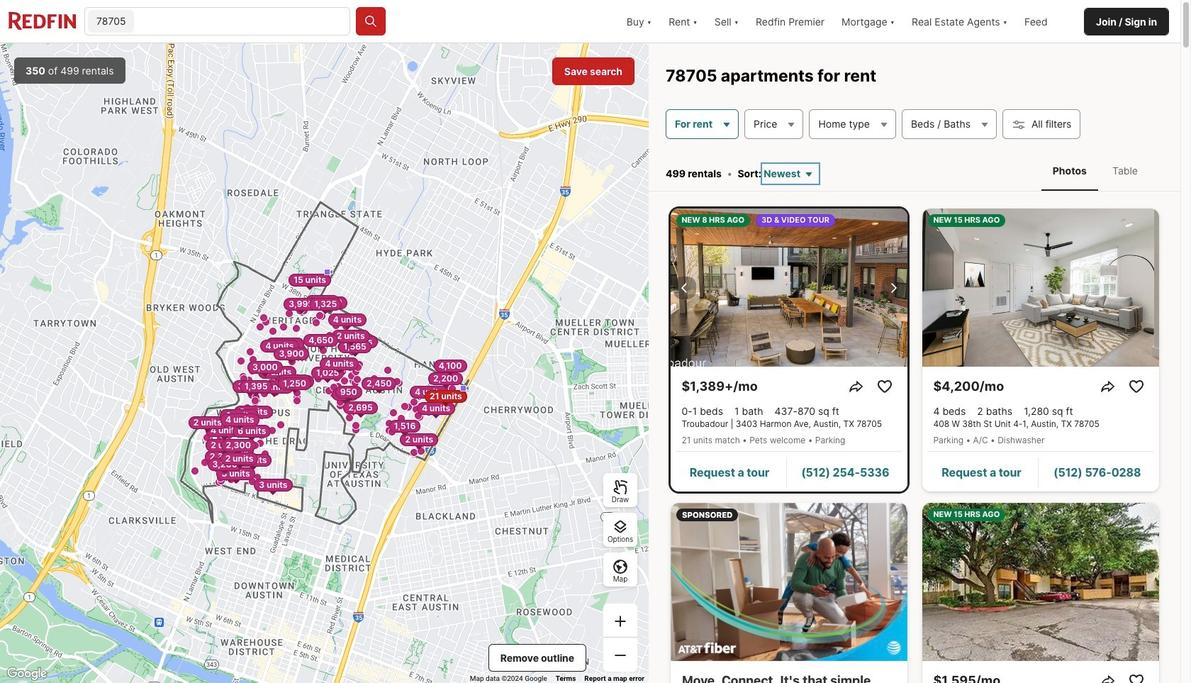 Task type: locate. For each thing, give the bounding box(es) containing it.
google image
[[4, 665, 50, 683]]

1 add home to favorites checkbox from the top
[[1126, 375, 1148, 398]]

tab list
[[1028, 150, 1164, 191]]

add home to favorites image inside option
[[877, 378, 894, 395]]

None search field
[[137, 8, 350, 36]]

Add home to favorites checkbox
[[1126, 375, 1148, 398], [1126, 670, 1148, 683]]

1 horizontal spatial add home to favorites image
[[1128, 378, 1145, 395]]

add home to favorites image inside checkbox
[[1128, 378, 1145, 395]]

share home image
[[848, 378, 865, 395], [1100, 378, 1117, 395], [1100, 673, 1117, 683]]

add home to favorites image
[[877, 378, 894, 395], [1128, 378, 1145, 395]]

next image
[[885, 279, 902, 296]]

1 add home to favorites image from the left
[[877, 378, 894, 395]]

map region
[[0, 43, 649, 683]]

2 add home to favorites checkbox from the top
[[1126, 670, 1148, 683]]

0 vertical spatial add home to favorites checkbox
[[1126, 375, 1148, 398]]

2 add home to favorites image from the left
[[1128, 378, 1145, 395]]

1 vertical spatial add home to favorites checkbox
[[1126, 670, 1148, 683]]

add home to favorites image for 2nd add home to favorites checkbox from the bottom
[[1128, 378, 1145, 395]]

0 horizontal spatial add home to favorites image
[[877, 378, 894, 395]]



Task type: describe. For each thing, give the bounding box(es) containing it.
add home to favorites image
[[1128, 673, 1145, 683]]

Add home to favorites checkbox
[[874, 375, 896, 398]]

toggle search results table view tab
[[1102, 153, 1150, 188]]

submit search image
[[364, 14, 378, 28]]

ad element
[[671, 503, 908, 683]]

advertisement image
[[663, 498, 915, 683]]

add home to favorites image for add home to favorites option
[[877, 378, 894, 395]]

previous image
[[676, 279, 694, 296]]

toggle search results photos view tab
[[1042, 153, 1099, 188]]



Task type: vqa. For each thing, say whether or not it's contained in the screenshot.
'Toggle search results photos view' tab
yes



